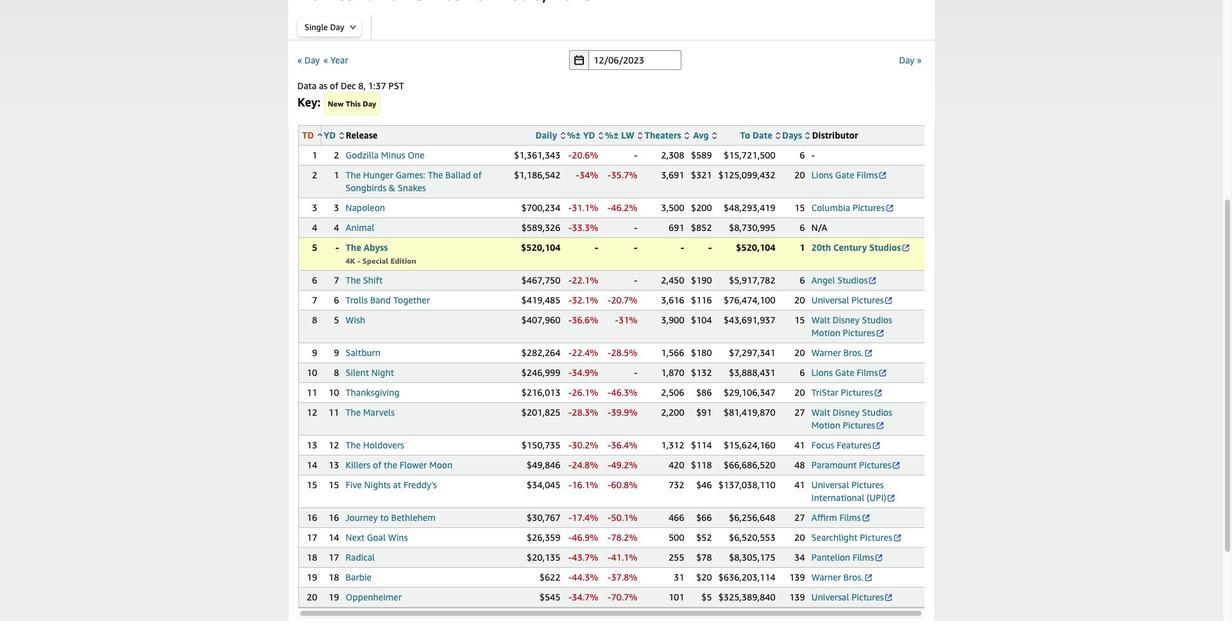 Task type: locate. For each thing, give the bounding box(es) containing it.
7 left the shift link at top left
[[334, 275, 339, 286]]

the up songbirds
[[346, 170, 361, 180]]

$49,846
[[527, 460, 561, 471]]

0 vertical spatial disney
[[833, 315, 860, 326]]

lions gate films link for 20
[[812, 170, 888, 180]]

34.7%
[[572, 592, 599, 603]]

yd up 20.6%
[[584, 130, 596, 141]]

13
[[307, 440, 318, 451], [329, 460, 339, 471]]

14 left "killers"
[[307, 460, 318, 471]]

7 left the trolls
[[312, 295, 318, 306]]

universal pictures link down pantelion films link
[[812, 592, 894, 603]]

lions for 6
[[812, 367, 833, 378]]

of right ballad
[[473, 170, 482, 180]]

1 horizontal spatial yd
[[584, 130, 596, 141]]

searchlight pictures link
[[812, 532, 903, 543]]

$15,624,160
[[724, 440, 776, 451]]

the left ballad
[[428, 170, 443, 180]]

- for -39.9%
[[608, 407, 612, 418]]

13 left 12 the holdovers
[[307, 440, 318, 451]]

1 horizontal spatial 5
[[334, 315, 339, 326]]

41 for focus features
[[795, 440, 806, 451]]

1 vertical spatial 27
[[795, 512, 806, 523]]

2 universal from the top
[[812, 480, 850, 491]]

2 9 from the left
[[334, 347, 339, 358]]

at
[[393, 480, 401, 491]]

1 vertical spatial lions gate films
[[812, 367, 879, 378]]

2 vertical spatial of
[[373, 460, 382, 471]]

2 disney from the top
[[833, 407, 860, 418]]

4 left animal link
[[334, 222, 339, 233]]

1 lions gate films link from the top
[[812, 170, 888, 180]]

1 horizontal spatial 17
[[329, 552, 339, 563]]

1 vertical spatial of
[[473, 170, 482, 180]]

1 vertical spatial universal pictures link
[[812, 592, 894, 603]]

1 vertical spatial universal
[[812, 480, 850, 491]]

yd left release
[[324, 130, 336, 141]]

0 vertical spatial 11
[[307, 387, 318, 398]]

0 horizontal spatial 1
[[312, 150, 318, 161]]

1 4 from the left
[[312, 222, 318, 233]]

pictures for $48,293,419
[[853, 202, 886, 213]]

20 up 34
[[795, 532, 806, 543]]

31.1%
[[572, 202, 599, 213]]

motion up the focus
[[812, 420, 841, 431]]

-36.6%
[[569, 315, 599, 326]]

1 horizontal spatial 10
[[329, 387, 339, 398]]

$520,104 down '$8,730,995'
[[737, 242, 776, 253]]

0 vertical spatial walt
[[812, 315, 831, 326]]

universal down "pantelion"
[[812, 592, 850, 603]]

2 warner bros. from the top
[[812, 572, 864, 583]]

2 horizontal spatial of
[[473, 170, 482, 180]]

0 vertical spatial 8
[[312, 315, 318, 326]]

2 4 from the left
[[334, 222, 339, 233]]

0 vertical spatial lions gate films link
[[812, 170, 888, 180]]

1 inside 1 the hunger games: the ballad of songbirds & snakes
[[334, 170, 339, 180]]

0 horizontal spatial 2
[[312, 170, 318, 180]]

10 for 10 thanksgiving
[[329, 387, 339, 398]]

34%
[[580, 170, 599, 180]]

0 vertical spatial 139
[[790, 572, 806, 583]]

11 down 10 thanksgiving
[[329, 407, 339, 418]]

0 horizontal spatial 17
[[307, 532, 318, 543]]

-46.2%
[[608, 202, 638, 213]]

2 universal pictures from the top
[[812, 592, 885, 603]]

Date with format m m/d d/y y y y text field
[[589, 50, 682, 70]]

1 vertical spatial 41
[[795, 480, 806, 491]]

bros. up tristar pictures link
[[844, 347, 864, 358]]

paramount pictures
[[812, 460, 892, 471]]

0 vertical spatial 19
[[307, 572, 318, 583]]

warner for 20
[[812, 347, 842, 358]]

22.4%
[[572, 347, 599, 358]]

- for -41.1%
[[608, 552, 612, 563]]

$520,104
[[521, 242, 561, 253], [737, 242, 776, 253]]

2 horizontal spatial 1
[[800, 242, 806, 253]]

0 horizontal spatial 5
[[312, 242, 318, 253]]

2 for 2
[[312, 170, 318, 180]]

5 left wish
[[334, 315, 339, 326]]

17 up "18 barbie"
[[329, 552, 339, 563]]

- for -50.1%
[[608, 512, 612, 523]]

pictures for $137,038,110
[[852, 480, 885, 491]]

$7,297,341
[[729, 347, 776, 358]]

20 right "$7,297,341"
[[795, 347, 806, 358]]

0 vertical spatial warner bros.
[[812, 347, 864, 358]]

nights
[[364, 480, 391, 491]]

3 up '4 animal'
[[334, 202, 339, 213]]

13 killers of the flower moon
[[329, 460, 453, 471]]

35.7%
[[611, 170, 638, 180]]

1 vertical spatial lions
[[812, 367, 833, 378]]

7 for 7 the shift
[[334, 275, 339, 286]]

gate for 20
[[836, 170, 855, 180]]

2,506
[[662, 387, 685, 398]]

19 left "18 barbie"
[[307, 572, 318, 583]]

0 horizontal spatial 14
[[307, 460, 318, 471]]

universal pictures
[[812, 295, 885, 306], [812, 592, 885, 603]]

gate up tristar pictures link
[[836, 367, 855, 378]]

killers
[[346, 460, 371, 471]]

universal pictures link down angel studios link
[[812, 295, 894, 306]]

of for 1:37
[[330, 80, 339, 91]]

18 left the barbie
[[329, 572, 339, 583]]

flower
[[400, 460, 427, 471]]

$150,735
[[522, 440, 561, 451]]

0 horizontal spatial 18
[[307, 552, 318, 563]]

disney down tristar pictures link
[[833, 407, 860, 418]]

0 horizontal spatial %±
[[567, 130, 581, 141]]

dropdown image
[[350, 24, 356, 30]]

avg link
[[694, 130, 717, 141]]

420
[[669, 460, 685, 471]]

warner bros. link for 139
[[812, 572, 874, 583]]

27 left "affirm"
[[795, 512, 806, 523]]

- for -20.6%
[[569, 150, 572, 161]]

0 horizontal spatial of
[[330, 80, 339, 91]]

20 right $76,474,100
[[795, 295, 806, 306]]

13 for 13 killers of the flower moon
[[329, 460, 339, 471]]

2 27 from the top
[[795, 512, 806, 523]]

walt disney studios motion pictures up features
[[812, 407, 893, 431]]

warner up the tristar
[[812, 347, 842, 358]]

0 vertical spatial 7
[[334, 275, 339, 286]]

1 universal pictures link from the top
[[812, 295, 894, 306]]

- for -44.3%
[[569, 572, 572, 583]]

0 horizontal spatial 11
[[307, 387, 318, 398]]

lions down 6 -
[[812, 170, 833, 180]]

universal pictures link
[[812, 295, 894, 306], [812, 592, 894, 603]]

lions gate films link up 'columbia pictures'
[[812, 170, 888, 180]]

universal inside universal pictures international (upi)
[[812, 480, 850, 491]]

warner down "pantelion"
[[812, 572, 842, 583]]

walt disney studios motion pictures for 27
[[812, 407, 893, 431]]

$91
[[697, 407, 712, 418]]

1 horizontal spatial 9
[[334, 347, 339, 358]]

1 lions from the top
[[812, 170, 833, 180]]

universal pictures down pantelion films link
[[812, 592, 885, 603]]

1 139 from the top
[[790, 572, 806, 583]]

- for -35.7%
[[608, 170, 612, 180]]

6
[[800, 150, 806, 161], [800, 222, 806, 233], [312, 275, 318, 286], [800, 275, 806, 286], [334, 295, 339, 306], [800, 367, 806, 378]]

4
[[312, 222, 318, 233], [334, 222, 339, 233]]

3 universal from the top
[[812, 592, 850, 603]]

2 41 from the top
[[795, 480, 806, 491]]

1 gate from the top
[[836, 170, 855, 180]]

universal pictures for 20
[[812, 295, 885, 306]]

the shift link
[[346, 275, 383, 286]]

41 up 48 at the right bottom
[[795, 440, 806, 451]]

trolls band together link
[[346, 295, 430, 306]]

1 horizontal spatial 18
[[329, 572, 339, 583]]

2 bros. from the top
[[844, 572, 864, 583]]

0 vertical spatial universal
[[812, 295, 850, 306]]

0 vertical spatial 13
[[307, 440, 318, 451]]

-60.8%
[[608, 480, 638, 491]]

2 vertical spatial 1
[[800, 242, 806, 253]]

1 horizontal spatial 4
[[334, 222, 339, 233]]

1 horizontal spatial 16
[[329, 512, 339, 523]]

2 3 from the left
[[334, 202, 339, 213]]

walt disney studios motion pictures link down angel studios link
[[812, 315, 893, 338]]

2 %± from the left
[[605, 130, 619, 141]]

hunger
[[363, 170, 394, 180]]

date
[[753, 130, 773, 141]]

0 horizontal spatial 13
[[307, 440, 318, 451]]

$325,389,840
[[719, 592, 776, 603]]

the up "killers"
[[346, 440, 361, 451]]

34
[[795, 552, 806, 563]]

2 universal pictures link from the top
[[812, 592, 894, 603]]

1 left 20th
[[800, 242, 806, 253]]

1 walt from the top
[[812, 315, 831, 326]]

universal down angel on the right top
[[812, 295, 850, 306]]

lions gate films for 20
[[812, 170, 879, 180]]

1 bros. from the top
[[844, 347, 864, 358]]

1 vertical spatial universal pictures
[[812, 592, 885, 603]]

warner bros. down pantelion films
[[812, 572, 864, 583]]

data as of dec 8, 1:37 pst
[[298, 80, 404, 91]]

1 horizontal spatial «
[[324, 54, 328, 65]]

0 vertical spatial 5
[[312, 242, 318, 253]]

0 horizontal spatial 19
[[307, 572, 318, 583]]

1 vertical spatial 19
[[329, 592, 339, 603]]

13 for 13
[[307, 440, 318, 451]]

2 yd from the left
[[584, 130, 596, 141]]

« left year
[[324, 54, 328, 65]]

1 horizontal spatial 14
[[329, 532, 339, 543]]

8 for 8 silent night
[[334, 367, 339, 378]]

41 for universal pictures international (upi)
[[795, 480, 806, 491]]

33.3%
[[572, 222, 599, 233]]

17 for 17 radical
[[329, 552, 339, 563]]

0 vertical spatial warner
[[812, 347, 842, 358]]

9
[[312, 347, 318, 358], [334, 347, 339, 358]]

- for -49.2%
[[608, 460, 612, 471]]

- for -28.3%
[[569, 407, 572, 418]]

days
[[783, 130, 803, 141]]

1 vertical spatial 11
[[329, 407, 339, 418]]

of left the at left bottom
[[373, 460, 382, 471]]

1 vertical spatial 13
[[329, 460, 339, 471]]

studios for 15
[[863, 315, 893, 326]]

paramount pictures link
[[812, 460, 902, 471]]

7 the shift
[[334, 275, 383, 286]]

5 for 5 wish
[[334, 315, 339, 326]]

1 %± from the left
[[567, 130, 581, 141]]

walt disney studios motion pictures down angel studios link
[[812, 315, 893, 338]]

- for -78.2%
[[608, 532, 612, 543]]

2 motion from the top
[[812, 420, 841, 431]]

warner bros. link up the tristar pictures
[[812, 347, 874, 358]]

1 « from the left
[[298, 54, 302, 65]]

1 vertical spatial motion
[[812, 420, 841, 431]]

2 « from the left
[[324, 54, 328, 65]]

2 lions gate films link from the top
[[812, 367, 888, 378]]

one
[[408, 150, 425, 161]]

8 left 5 wish
[[312, 315, 318, 326]]

1 universal from the top
[[812, 295, 850, 306]]

warner bros. for 139
[[812, 572, 864, 583]]

edition
[[391, 256, 417, 266]]

walt down the tristar
[[812, 407, 831, 418]]

12 left the holdovers link
[[329, 440, 339, 451]]

10 thanksgiving
[[329, 387, 400, 398]]

- for -46.9%
[[569, 532, 572, 543]]

0 horizontal spatial 9
[[312, 347, 318, 358]]

20 left 19 oppenheimer
[[307, 592, 318, 603]]

12 left 11 the marvels
[[307, 407, 318, 418]]

1 warner bros. from the top
[[812, 347, 864, 358]]

- for -43.7%
[[569, 552, 572, 563]]

lions gate films link up tristar pictures link
[[812, 367, 888, 378]]

1 warner bros. link from the top
[[812, 347, 874, 358]]

0 horizontal spatial 10
[[307, 367, 318, 378]]

shift
[[363, 275, 383, 286]]

0 vertical spatial walt disney studios motion pictures link
[[812, 315, 893, 338]]

20 down 6 -
[[795, 170, 806, 180]]

0 horizontal spatial 12
[[307, 407, 318, 418]]

1 horizontal spatial of
[[373, 460, 382, 471]]

1 horizontal spatial 1
[[334, 170, 339, 180]]

19 down "18 barbie"
[[329, 592, 339, 603]]

universal for 41
[[812, 480, 850, 491]]

1 vertical spatial 18
[[329, 572, 339, 583]]

2 16 from the left
[[329, 512, 339, 523]]

warner bros. up the tristar pictures
[[812, 347, 864, 358]]

$407,960
[[522, 315, 561, 326]]

1 horizontal spatial %±
[[605, 130, 619, 141]]

$6,520,553
[[729, 532, 776, 543]]

1 left godzilla
[[312, 150, 318, 161]]

day left « year link
[[305, 54, 320, 65]]

lions up the tristar
[[812, 367, 833, 378]]

0 horizontal spatial 4
[[312, 222, 318, 233]]

studios down tristar pictures link
[[863, 407, 893, 418]]

-35.7%
[[608, 170, 638, 180]]

1 lions gate films from the top
[[812, 170, 879, 180]]

pictures inside universal pictures international (upi)
[[852, 480, 885, 491]]

0 vertical spatial lions gate films
[[812, 170, 879, 180]]

5 left the abyss link
[[312, 242, 318, 253]]

1 vertical spatial 1
[[334, 170, 339, 180]]

- for -31.1%
[[569, 202, 572, 213]]

10 left silent
[[307, 367, 318, 378]]

$76,474,100
[[724, 295, 776, 306]]

the inside - the abyss 4k - special edition
[[346, 242, 362, 253]]

1 horizontal spatial 3
[[334, 202, 339, 213]]

bethlehem
[[391, 512, 436, 523]]

-49.2%
[[608, 460, 638, 471]]

- for -28.5%
[[608, 347, 612, 358]]

27 for walt disney studios motion pictures
[[795, 407, 806, 418]]

2 gate from the top
[[836, 367, 855, 378]]

2 warner bros. link from the top
[[812, 572, 874, 583]]

pictures for $76,474,100
[[852, 295, 885, 306]]

the down 10 thanksgiving
[[346, 407, 361, 418]]

2 lions from the top
[[812, 367, 833, 378]]

the for - the abyss 4k - special edition
[[346, 242, 362, 253]]

1 vertical spatial walt
[[812, 407, 831, 418]]

1 horizontal spatial 8
[[334, 367, 339, 378]]

century
[[834, 242, 868, 253]]

1 motion from the top
[[812, 328, 841, 338]]

night
[[372, 367, 394, 378]]

universal pictures link for 139
[[812, 592, 894, 603]]

lions
[[812, 170, 833, 180], [812, 367, 833, 378]]

universal pictures down angel studios link
[[812, 295, 885, 306]]

1 9 from the left
[[312, 347, 318, 358]]

18 for 18
[[307, 552, 318, 563]]

8 left silent
[[334, 367, 339, 378]]

18 left 17 radical
[[307, 552, 318, 563]]

walt for 15
[[812, 315, 831, 326]]

1 yd from the left
[[324, 130, 336, 141]]

0 vertical spatial gate
[[836, 170, 855, 180]]

-31.1%
[[569, 202, 599, 213]]

1 16 from the left
[[307, 512, 318, 523]]

- for -34.7%
[[569, 592, 572, 603]]

11 left 10 thanksgiving
[[307, 387, 318, 398]]

bros. for 20
[[844, 347, 864, 358]]

0 vertical spatial 2
[[334, 150, 339, 161]]

27 right $81,419,870
[[795, 407, 806, 418]]

the holdovers link
[[346, 440, 405, 451]]

- for -37.8%
[[608, 572, 612, 583]]

1 3 from the left
[[312, 202, 318, 213]]

1 vertical spatial warner
[[812, 572, 842, 583]]

1 horizontal spatial 13
[[329, 460, 339, 471]]

2 lions gate films from the top
[[812, 367, 879, 378]]

41 down 48 at the right bottom
[[795, 480, 806, 491]]

10 up 11 the marvels
[[329, 387, 339, 398]]

key:
[[298, 95, 321, 109]]

1 horizontal spatial 2
[[334, 150, 339, 161]]

« up data in the left top of the page
[[298, 54, 302, 65]]

2 walt disney studios motion pictures link from the top
[[812, 407, 893, 431]]

1 horizontal spatial $520,104
[[737, 242, 776, 253]]

features
[[837, 440, 872, 451]]

0 horizontal spatial 16
[[307, 512, 318, 523]]

17 radical
[[329, 552, 375, 563]]

0 horizontal spatial 8
[[312, 315, 318, 326]]

films up tristar pictures link
[[857, 367, 879, 378]]

1 vertical spatial 7
[[312, 295, 318, 306]]

0 vertical spatial bros.
[[844, 347, 864, 358]]

1 vertical spatial 139
[[790, 592, 806, 603]]

days link
[[783, 130, 811, 141]]

0 vertical spatial 41
[[795, 440, 806, 451]]

- for -32.1%
[[569, 295, 572, 306]]

day right this
[[363, 99, 377, 109]]

13 left "killers"
[[329, 460, 339, 471]]

universal up international
[[812, 480, 850, 491]]

28.3%
[[572, 407, 599, 418]]

1 horizontal spatial 19
[[329, 592, 339, 603]]

lions gate films link
[[812, 170, 888, 180], [812, 367, 888, 378]]

1 universal pictures from the top
[[812, 295, 885, 306]]

2,200
[[662, 407, 685, 418]]

2 for 2 godzilla minus one
[[334, 150, 339, 161]]

1 vertical spatial warner bros.
[[812, 572, 864, 583]]

$6,256,648
[[729, 512, 776, 523]]

- for -36.4%
[[608, 440, 612, 451]]

%± up -20.6% at the top left
[[567, 130, 581, 141]]

1 vertical spatial gate
[[836, 367, 855, 378]]

2 warner from the top
[[812, 572, 842, 583]]

1 vertical spatial 12
[[329, 440, 339, 451]]

2 vertical spatial universal
[[812, 592, 850, 603]]

dec
[[341, 80, 356, 91]]

0 vertical spatial walt disney studios motion pictures
[[812, 315, 893, 338]]

disney
[[833, 315, 860, 326], [833, 407, 860, 418]]

3 for 3
[[312, 202, 318, 213]]

0 horizontal spatial «
[[298, 54, 302, 65]]

2 walt disney studios motion pictures from the top
[[812, 407, 893, 431]]

%±
[[567, 130, 581, 141], [605, 130, 619, 141]]

lions gate films up tristar pictures link
[[812, 367, 879, 378]]

studios down angel studios link
[[863, 315, 893, 326]]

139
[[790, 572, 806, 583], [790, 592, 806, 603]]

2 139 from the top
[[790, 592, 806, 603]]

the up 4k
[[346, 242, 362, 253]]

43.7%
[[572, 552, 599, 563]]

td link
[[302, 130, 322, 141], [302, 130, 322, 141]]

4k
[[346, 256, 356, 266]]

walt disney studios motion pictures link for 27
[[812, 407, 893, 431]]

0 horizontal spatial yd
[[324, 130, 336, 141]]

6 down days link
[[800, 150, 806, 161]]

1 27 from the top
[[795, 407, 806, 418]]

warner bros. link down pantelion films
[[812, 572, 874, 583]]

pictures for $325,389,840
[[852, 592, 885, 603]]

1 warner from the top
[[812, 347, 842, 358]]

yd link
[[324, 130, 344, 141]]

the for 1 the hunger games: the ballad of songbirds & snakes
[[346, 170, 361, 180]]

day left »
[[900, 54, 915, 65]]

0 horizontal spatial $520,104
[[521, 242, 561, 253]]

1 vertical spatial lions gate films link
[[812, 367, 888, 378]]

yd
[[324, 130, 336, 141], [584, 130, 596, 141]]

bros. down pantelion films link
[[844, 572, 864, 583]]

1 vertical spatial walt disney studios motion pictures
[[812, 407, 893, 431]]

101
[[669, 592, 685, 603]]

255
[[669, 552, 685, 563]]

%± left lw
[[605, 130, 619, 141]]

11 for 11
[[307, 387, 318, 398]]

walt disney studios motion pictures link up features
[[812, 407, 893, 431]]

1 vertical spatial 8
[[334, 367, 339, 378]]

46.2%
[[611, 202, 638, 213]]

0 vertical spatial 27
[[795, 407, 806, 418]]

1 disney from the top
[[833, 315, 860, 326]]

1 vertical spatial 2
[[312, 170, 318, 180]]

radical link
[[346, 552, 375, 563]]

angel studios
[[812, 275, 868, 286]]

0 vertical spatial warner bros. link
[[812, 347, 874, 358]]

of for moon
[[373, 460, 382, 471]]

of
[[330, 80, 339, 91], [473, 170, 482, 180], [373, 460, 382, 471]]

-17.4%
[[569, 512, 599, 523]]

0 horizontal spatial 3
[[312, 202, 318, 213]]

0 vertical spatial 14
[[307, 460, 318, 471]]

7
[[334, 275, 339, 286], [312, 295, 318, 306]]

tristar pictures link
[[812, 387, 883, 398]]

1 down yd link
[[334, 170, 339, 180]]

20 for tristar pictures
[[795, 387, 806, 398]]

1 41 from the top
[[795, 440, 806, 451]]

new
[[328, 99, 344, 109]]

motion down angel on the right top
[[812, 328, 841, 338]]

0 vertical spatial universal pictures link
[[812, 295, 894, 306]]

1 walt disney studios motion pictures from the top
[[812, 315, 893, 338]]

6 left n/a
[[800, 222, 806, 233]]

$180
[[691, 347, 712, 358]]

1 walt disney studios motion pictures link from the top
[[812, 315, 893, 338]]

0 vertical spatial 12
[[307, 407, 318, 418]]

the down 4k
[[346, 275, 361, 286]]

1 horizontal spatial 7
[[334, 275, 339, 286]]

angel
[[812, 275, 836, 286]]

-26.1%
[[569, 387, 599, 398]]

2 walt from the top
[[812, 407, 831, 418]]

1 vertical spatial warner bros. link
[[812, 572, 874, 583]]

1 horizontal spatial 11
[[329, 407, 339, 418]]

1 vertical spatial disney
[[833, 407, 860, 418]]

lions for 20
[[812, 170, 833, 180]]

9 left 9 saltburn
[[312, 347, 318, 358]]

20 left the tristar
[[795, 387, 806, 398]]

lions gate films up 'columbia pictures'
[[812, 170, 879, 180]]

1 vertical spatial 14
[[329, 532, 339, 543]]

3 left the 3 napoleon
[[312, 202, 318, 213]]

41.1%
[[611, 552, 638, 563]]

$86
[[697, 387, 712, 398]]

walt down angel on the right top
[[812, 315, 831, 326]]



Task type: describe. For each thing, give the bounding box(es) containing it.
- for -30.2%
[[569, 440, 572, 451]]

walt disney studios motion pictures link for 15
[[812, 315, 893, 338]]

studios for 1
[[870, 242, 902, 253]]

16 for 16 journey to bethlehem
[[329, 512, 339, 523]]

disney for 15
[[833, 315, 860, 326]]

pantelion films
[[812, 552, 875, 563]]

3,691
[[662, 170, 685, 180]]

day left the dropdown icon
[[330, 22, 345, 32]]

60.8%
[[611, 480, 638, 491]]

6 n/a
[[800, 222, 828, 233]]

-70.7%
[[608, 592, 638, 603]]

6 left angel on the right top
[[800, 275, 806, 286]]

- for -46.2%
[[608, 202, 612, 213]]

-78.2%
[[608, 532, 638, 543]]

6 right $3,888,431
[[800, 367, 806, 378]]

2 godzilla minus one
[[334, 150, 425, 161]]

single day
[[305, 22, 345, 32]]

9 saltburn
[[334, 347, 381, 358]]

8 for 8
[[312, 315, 318, 326]]

16 journey to bethlehem
[[329, 512, 436, 523]]

films up columbia pictures link
[[857, 170, 879, 180]]

avg
[[694, 130, 709, 141]]

warner bros. link for 20
[[812, 347, 874, 358]]

together
[[394, 295, 430, 306]]

- for -34%
[[576, 170, 580, 180]]

theaters
[[645, 130, 682, 141]]

barbie
[[346, 572, 372, 583]]

- for -34.9%
[[569, 367, 572, 378]]

affirm films link
[[812, 512, 871, 523]]

16 for 16
[[307, 512, 318, 523]]

walt disney studios motion pictures for 15
[[812, 315, 893, 338]]

1,312
[[662, 440, 685, 451]]

6 left the 7 the shift
[[312, 275, 318, 286]]

500
[[669, 532, 685, 543]]

6 -
[[800, 150, 816, 161]]

warner bros. for 20
[[812, 347, 864, 358]]

20 for warner bros.
[[795, 347, 806, 358]]

of inside 1 the hunger games: the ballad of songbirds & snakes
[[473, 170, 482, 180]]

4 for 4 animal
[[334, 222, 339, 233]]

46.3%
[[611, 387, 638, 398]]

next goal wins link
[[346, 532, 408, 543]]

the for 12 the holdovers
[[346, 440, 361, 451]]

39.9%
[[611, 407, 638, 418]]

studios right angel on the right top
[[838, 275, 868, 286]]

$118
[[691, 460, 712, 471]]

calendar image
[[575, 55, 584, 65]]

$700,234
[[522, 202, 561, 213]]

-31%
[[615, 315, 638, 326]]

this
[[346, 99, 361, 109]]

marvels
[[363, 407, 395, 418]]

6 left the trolls
[[334, 295, 339, 306]]

$125,099,432
[[719, 170, 776, 180]]

motion for 27
[[812, 420, 841, 431]]

11 for 11 the marvels
[[329, 407, 339, 418]]

snakes
[[398, 182, 426, 193]]

walt for 27
[[812, 407, 831, 418]]

universal for 20
[[812, 295, 850, 306]]

7 for 7
[[312, 295, 318, 306]]

universal pictures for 139
[[812, 592, 885, 603]]

8 silent night
[[334, 367, 394, 378]]

affirm films
[[812, 512, 862, 523]]

18 for 18 barbie
[[329, 572, 339, 583]]

%± for %± lw
[[605, 130, 619, 141]]

- for -70.7%
[[608, 592, 612, 603]]

14 for 14
[[307, 460, 318, 471]]

%± yd link
[[567, 130, 604, 141]]

1,870
[[662, 367, 685, 378]]

barbie link
[[346, 572, 372, 583]]

napoleon link
[[346, 202, 385, 213]]

to date link
[[741, 130, 781, 141]]

10 for 10
[[307, 367, 318, 378]]

songbirds
[[346, 182, 387, 193]]

-41.1%
[[608, 552, 638, 563]]

24.8%
[[572, 460, 599, 471]]

the for 7 the shift
[[346, 275, 361, 286]]

- for -60.8%
[[608, 480, 612, 491]]

-37.8%
[[608, 572, 638, 583]]

radical
[[346, 552, 375, 563]]

2 $520,104 from the left
[[737, 242, 776, 253]]

- for -46.3%
[[608, 387, 612, 398]]

4 for 4
[[312, 222, 318, 233]]

139 for warner bros.
[[790, 572, 806, 583]]

%± lw link
[[605, 130, 643, 141]]

oppenheimer
[[346, 592, 402, 603]]

to
[[741, 130, 751, 141]]

the for 11 the marvels
[[346, 407, 361, 418]]

20 for universal pictures
[[795, 295, 806, 306]]

- for -22.1%
[[569, 275, 572, 286]]

lions gate films link for 6
[[812, 367, 888, 378]]

36.4%
[[611, 440, 638, 451]]

-32.1%
[[569, 295, 599, 306]]

wish
[[346, 315, 366, 326]]

$201,825
[[522, 407, 561, 418]]

bros. for 139
[[844, 572, 864, 583]]

&
[[389, 182, 396, 193]]

%± lw
[[605, 130, 635, 141]]

warner for 139
[[812, 572, 842, 583]]

9 for 9
[[312, 347, 318, 358]]

$43,691,937
[[724, 315, 776, 326]]

- for -26.1%
[[569, 387, 572, 398]]

day » link
[[900, 54, 922, 65]]

$419,485
[[522, 295, 561, 306]]

732
[[669, 480, 685, 491]]

angel studios link
[[812, 275, 878, 286]]

- for -36.6%
[[569, 315, 572, 326]]

19 for 19
[[307, 572, 318, 583]]

day »
[[900, 54, 922, 65]]

14 next goal wins
[[329, 532, 408, 543]]

16.1%
[[572, 480, 599, 491]]

- for -33.3%
[[569, 222, 572, 233]]

$20,135
[[527, 552, 561, 563]]

$467,750
[[522, 275, 561, 286]]

$5
[[702, 592, 712, 603]]

- for -20.7%
[[608, 295, 612, 306]]

the
[[384, 460, 398, 471]]

- for -22.4%
[[569, 347, 572, 358]]

universal pictures international (upi) link
[[812, 480, 897, 503]]

napoleon
[[346, 202, 385, 213]]

$246,999
[[522, 367, 561, 378]]

pictures for $29,106,347
[[841, 387, 874, 398]]

disney for 27
[[833, 407, 860, 418]]

films down searchlight pictures link
[[853, 552, 875, 563]]

$132
[[691, 367, 712, 378]]

20 for searchlight pictures
[[795, 532, 806, 543]]

the hunger games: the ballad of songbirds & snakes link
[[346, 170, 482, 193]]

motion for 15
[[812, 328, 841, 338]]

50.1%
[[611, 512, 638, 523]]

$34,045
[[527, 480, 561, 491]]

pictures for $6,520,553
[[860, 532, 893, 543]]

19 for 19 oppenheimer
[[329, 592, 339, 603]]

$282,264
[[522, 347, 561, 358]]

31
[[674, 572, 685, 583]]

27 for affirm films
[[795, 512, 806, 523]]

$48,293,419
[[724, 202, 776, 213]]

12 for 12
[[307, 407, 318, 418]]

theaters link
[[645, 130, 690, 141]]

%± for %± yd
[[567, 130, 581, 141]]

17 for 17
[[307, 532, 318, 543]]

as
[[319, 80, 328, 91]]

- for -31%
[[615, 315, 619, 326]]

gate for 6
[[836, 367, 855, 378]]

saltburn
[[346, 347, 381, 358]]

-44.3%
[[569, 572, 599, 583]]

5 for 5
[[312, 242, 318, 253]]

$116
[[691, 295, 712, 306]]

0 vertical spatial 1
[[312, 150, 318, 161]]

- for -16.1%
[[569, 480, 572, 491]]

$81,419,870
[[724, 407, 776, 418]]

universal pictures link for 20
[[812, 295, 894, 306]]

lions gate films for 6
[[812, 367, 879, 378]]

14 for 14 next goal wins
[[329, 532, 339, 543]]

$104
[[691, 315, 712, 326]]

34.9%
[[572, 367, 599, 378]]

20.6%
[[572, 150, 599, 161]]

universal for 139
[[812, 592, 850, 603]]

films up searchlight pictures
[[840, 512, 862, 523]]

distributor
[[813, 130, 859, 141]]

1 $520,104 from the left
[[521, 242, 561, 253]]

-24.8%
[[569, 460, 599, 471]]

moon
[[430, 460, 453, 471]]

20 for lions gate films
[[795, 170, 806, 180]]

19 oppenheimer
[[329, 592, 402, 603]]

daily
[[536, 130, 558, 141]]

$137,038,110
[[719, 480, 776, 491]]



Task type: vqa. For each thing, say whether or not it's contained in the screenshot.


